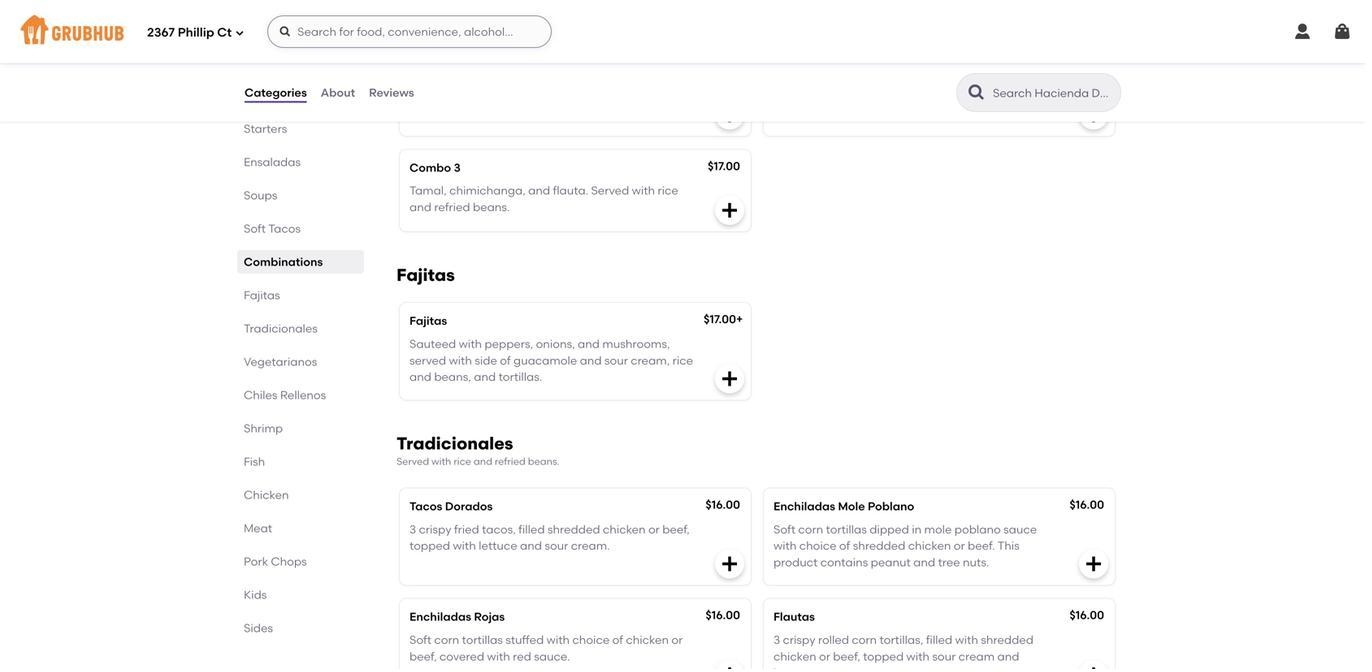 Task type: vqa. For each thing, say whether or not it's contained in the screenshot.
Pork
yes



Task type: describe. For each thing, give the bounding box(es) containing it.
tamal,
[[410, 184, 447, 198]]

served
[[410, 354, 446, 368]]

combinations tab
[[244, 254, 358, 271]]

main navigation navigation
[[0, 0, 1366, 63]]

$17.00 for burrito, enchilada, and tamal. served with rice and refried beans.
[[1072, 49, 1105, 62]]

starters tab
[[244, 120, 358, 137]]

tree
[[938, 556, 960, 570]]

corn for choice
[[798, 523, 824, 537]]

3 for tacos dorados
[[410, 523, 416, 537]]

meat
[[244, 522, 272, 536]]

in inside shrimp stuffed with cheese and wrapped in bacon (camarones acapulco) and 2 cheese enchilada verde. served with rice and refried beans.
[[638, 73, 648, 87]]

refried inside tradicionales served with rice and refried beans.
[[495, 456, 526, 468]]

served inside the tamal, chimichanga, and flauta. served with rice and refried beans.
[[591, 184, 629, 198]]

rojas
[[474, 611, 505, 624]]

3 crispy rolled corn tortillas, filled with shredded chicken or beef, topped with sour cream and lettuce.
[[774, 634, 1034, 670]]

verde.
[[410, 106, 444, 120]]

chiles rellenos
[[244, 389, 326, 402]]

beef, inside soft corn tortillas stuffed with choice of chicken or beef, covered with red sauce.
[[410, 650, 437, 664]]

beans,
[[434, 370, 471, 384]]

chimichanga,
[[450, 184, 526, 198]]

crispy for or
[[783, 634, 816, 647]]

mole
[[925, 523, 952, 537]]

tamal, chimichanga, and flauta. served with rice and refried beans.
[[410, 184, 679, 214]]

2367
[[147, 25, 175, 40]]

chiles rellenos tab
[[244, 387, 358, 404]]

acapulco)
[[482, 90, 538, 103]]

combinations
[[244, 255, 323, 269]]

shrimp stuffed with cheese and wrapped in bacon (camarones acapulco) and 2 cheese enchilada verde. served with rice and refried beans.
[[410, 73, 686, 120]]

sauce
[[1004, 523, 1037, 537]]

soft tacos tab
[[244, 220, 358, 237]]

about
[[321, 86, 355, 99]]

with up side
[[459, 337, 482, 351]]

tradicionales for tradicionales
[[244, 322, 318, 336]]

of inside the soft corn tortillas dipped in mole poblano sauce with choice of shredded chicken or beef. this product contains peanut and tree nuts.
[[840, 539, 850, 553]]

1
[[818, 50, 823, 64]]

refried inside burrito, enchilada, and tamal. served with rice and refried beans.
[[774, 90, 810, 103]]

side
[[475, 354, 497, 368]]

contains
[[821, 556, 868, 570]]

burrito, enchilada, and tamal. served with rice and refried beans.
[[774, 73, 1052, 103]]

tacos,
[[482, 523, 516, 537]]

with inside tradicionales served with rice and refried beans.
[[432, 456, 451, 468]]

or inside 3 crispy rolled corn tortillas, filled with shredded chicken or beef, topped with sour cream and lettuce.
[[819, 650, 831, 664]]

cream.
[[571, 539, 610, 553]]

stuffed inside soft corn tortillas stuffed with choice of chicken or beef, covered with red sauce.
[[506, 634, 544, 647]]

or inside 3 crispy fried tacos, filled shredded chicken or beef, topped with lettuce and sour cream.
[[649, 523, 660, 537]]

2 vertical spatial $17.00
[[704, 313, 736, 326]]

poblano
[[955, 523, 1001, 537]]

with up sauce.
[[547, 634, 570, 647]]

shredded inside 3 crispy fried tacos, filled shredded chicken or beef, topped with lettuce and sour cream.
[[548, 523, 600, 537]]

this
[[998, 539, 1020, 553]]

and down tamal,
[[410, 200, 432, 214]]

enchiladas for enchiladas rojas
[[410, 611, 471, 624]]

3 crispy fried tacos, filled shredded chicken or beef, topped with lettuce and sour cream.
[[410, 523, 690, 553]]

2367 phillip ct
[[147, 25, 232, 40]]

about button
[[320, 63, 356, 122]]

kids
[[244, 588, 267, 602]]

beef.
[[968, 539, 995, 553]]

$22.00
[[704, 49, 740, 62]]

combo 1
[[774, 50, 823, 64]]

pork
[[244, 555, 268, 569]]

burrito,
[[774, 73, 813, 87]]

and up 2
[[561, 73, 583, 87]]

served inside tradicionales served with rice and refried beans.
[[397, 456, 429, 468]]

poblano
[[868, 500, 915, 514]]

svg image inside main navigation navigation
[[1293, 22, 1313, 41]]

enchiladas rojas
[[410, 611, 505, 624]]

and down side
[[474, 370, 496, 384]]

soft inside the soft tacos tab
[[244, 222, 266, 236]]

stuffed inside shrimp stuffed with cheese and wrapped in bacon (camarones acapulco) and 2 cheese enchilada verde. served with rice and refried beans.
[[451, 73, 490, 87]]

$16.00 for 3 crispy rolled corn tortillas, filled with shredded chicken or beef, topped with sour cream and lettuce.
[[1070, 609, 1105, 623]]

guacamole
[[514, 354, 577, 368]]

svg image for sauteed with peppers, onions, and mushrooms, served with side of guacamole and sour cream, rice and beans, and tortillas.
[[720, 369, 740, 389]]

$16.00 for soft corn tortillas stuffed with choice of chicken or beef, covered with red sauce.
[[706, 609, 740, 623]]

$16.00 for soft corn tortillas dipped in mole poblano sauce with choice of shredded chicken or beef. this product contains peanut and tree nuts.
[[1070, 498, 1105, 512]]

tacos dorados
[[410, 500, 493, 514]]

Search Hacienda Don Manuel search field
[[992, 85, 1116, 101]]

reviews button
[[368, 63, 415, 122]]

topped inside 3 crispy rolled corn tortillas, filled with shredded chicken or beef, topped with sour cream and lettuce.
[[863, 650, 904, 664]]

and down 'acapulco)'
[[536, 106, 558, 120]]

2 vertical spatial fajitas
[[410, 314, 447, 328]]

beef, inside 3 crispy fried tacos, filled shredded chicken or beef, topped with lettuce and sour cream.
[[663, 523, 690, 537]]

ensaladas
[[244, 155, 301, 169]]

and left 2
[[541, 90, 563, 103]]

shredded inside 3 crispy rolled corn tortillas, filled with shredded chicken or beef, topped with sour cream and lettuce.
[[981, 634, 1034, 647]]

dipped
[[870, 523, 909, 537]]

shrimp tab
[[244, 420, 358, 437]]

chiles
[[244, 389, 278, 402]]

with down tortillas,
[[907, 650, 930, 664]]

tortillas for of
[[826, 523, 867, 537]]

$16.00 for 3 crispy fried tacos, filled shredded chicken or beef, topped with lettuce and sour cream.
[[706, 498, 740, 512]]

fish
[[244, 455, 265, 469]]

ensaladas tab
[[244, 154, 358, 171]]

corn for beef,
[[434, 634, 459, 647]]

0 vertical spatial cheese
[[518, 73, 558, 87]]

and down served at left bottom
[[410, 370, 432, 384]]

mole
[[838, 500, 865, 514]]

(camarones
[[410, 90, 479, 103]]

combo for combo 3
[[410, 161, 451, 175]]

meat tab
[[244, 520, 358, 537]]

refried inside shrimp stuffed with cheese and wrapped in bacon (camarones acapulco) and 2 cheese enchilada verde. served with rice and refried beans.
[[561, 106, 597, 120]]

chops
[[271, 555, 307, 569]]

cream,
[[631, 354, 670, 368]]

rice inside shrimp stuffed with cheese and wrapped in bacon (camarones acapulco) and 2 cheese enchilada verde. served with rice and refried beans.
[[513, 106, 534, 120]]

kids tab
[[244, 587, 358, 604]]

enchilada,
[[816, 73, 874, 87]]

with down 'acapulco)'
[[487, 106, 510, 120]]

search icon image
[[967, 83, 987, 102]]

with inside burrito, enchilada, and tamal. served with rice and refried beans.
[[981, 73, 1004, 87]]

soups tab
[[244, 187, 358, 204]]

filled inside 3 crispy rolled corn tortillas, filled with shredded chicken or beef, topped with sour cream and lettuce.
[[926, 634, 953, 647]]

beans. inside tradicionales served with rice and refried beans.
[[528, 456, 560, 468]]

2
[[566, 90, 572, 103]]

ct
[[217, 25, 232, 40]]

flautas
[[774, 611, 815, 624]]

refried inside the tamal, chimichanga, and flauta. served with rice and refried beans.
[[434, 200, 470, 214]]

chicken inside the soft corn tortillas dipped in mole poblano sauce with choice of shredded chicken or beef. this product contains peanut and tree nuts.
[[908, 539, 951, 553]]

jalisco
[[454, 50, 494, 64]]

in inside the soft corn tortillas dipped in mole poblano sauce with choice of shredded chicken or beef. this product contains peanut and tree nuts.
[[912, 523, 922, 537]]

chicken inside 3 crispy fried tacos, filled shredded chicken or beef, topped with lettuce and sour cream.
[[603, 523, 646, 537]]

choice inside soft corn tortillas stuffed with choice of chicken or beef, covered with red sauce.
[[573, 634, 610, 647]]

tortillas.
[[499, 370, 542, 384]]

red
[[513, 650, 531, 664]]

categories button
[[244, 63, 308, 122]]

1 horizontal spatial tacos
[[410, 500, 442, 514]]

dorados
[[445, 500, 493, 514]]

sauce.
[[534, 650, 570, 664]]

combo for combo 1
[[774, 50, 815, 64]]

flauta.
[[553, 184, 589, 198]]

and right guacamole
[[580, 354, 602, 368]]

and right the search icon
[[1030, 73, 1052, 87]]

tradicionales tab
[[244, 320, 358, 337]]

tortillas,
[[880, 634, 924, 647]]

tradicionales served with rice and refried beans.
[[397, 433, 560, 468]]

1 horizontal spatial 3
[[454, 161, 461, 175]]

product
[[774, 556, 818, 570]]

mushrooms,
[[603, 337, 670, 351]]



Task type: locate. For each thing, give the bounding box(es) containing it.
0 horizontal spatial sour
[[545, 539, 568, 553]]

1 horizontal spatial tradicionales
[[397, 433, 513, 454]]

with up 'acapulco)'
[[492, 73, 516, 87]]

1 vertical spatial stuffed
[[506, 634, 544, 647]]

corn inside soft corn tortillas stuffed with choice of chicken or beef, covered with red sauce.
[[434, 634, 459, 647]]

sour for flautas
[[933, 650, 956, 664]]

2 vertical spatial 3
[[774, 634, 780, 647]]

filled right tortillas,
[[926, 634, 953, 647]]

tortillas inside soft corn tortillas stuffed with choice of chicken or beef, covered with red sauce.
[[462, 634, 503, 647]]

onions,
[[536, 337, 575, 351]]

with down fried
[[453, 539, 476, 553]]

stuffed down jalisco at the left top of the page
[[451, 73, 490, 87]]

shrimp inside tab
[[244, 422, 283, 436]]

peanut
[[871, 556, 911, 570]]

svg image
[[1293, 22, 1313, 41], [1084, 105, 1104, 125], [720, 201, 740, 220], [720, 369, 740, 389]]

0 horizontal spatial tacos
[[268, 222, 301, 236]]

combo jalisco
[[410, 50, 494, 64]]

tortillas down rojas
[[462, 634, 503, 647]]

chicken inside soft corn tortillas stuffed with choice of chicken or beef, covered with red sauce.
[[626, 634, 669, 647]]

soft for soft corn tortillas dipped in mole poblano sauce with choice of shredded chicken or beef. this product contains peanut and tree nuts.
[[774, 523, 796, 537]]

lettuce.
[[774, 667, 815, 670]]

enchiladas left mole
[[774, 500, 836, 514]]

1 vertical spatial topped
[[863, 650, 904, 664]]

filled inside 3 crispy fried tacos, filled shredded chicken or beef, topped with lettuce and sour cream.
[[519, 523, 545, 537]]

beans. inside shrimp stuffed with cheese and wrapped in bacon (camarones acapulco) and 2 cheese enchilada verde. served with rice and refried beans.
[[600, 106, 637, 120]]

wrapped
[[585, 73, 635, 87]]

chicken inside 3 crispy rolled corn tortillas, filled with shredded chicken or beef, topped with sour cream and lettuce.
[[774, 650, 817, 664]]

crispy
[[419, 523, 452, 537], [783, 634, 816, 647]]

beans. down the "chimichanga,"
[[473, 200, 510, 214]]

filled
[[519, 523, 545, 537], [926, 634, 953, 647]]

+
[[736, 313, 743, 326]]

0 vertical spatial soft
[[244, 222, 266, 236]]

tradicionales inside tradicionales served with rice and refried beans.
[[397, 433, 513, 454]]

rice inside the tamal, chimichanga, and flauta. served with rice and refried beans.
[[658, 184, 679, 198]]

1 horizontal spatial shrimp
[[410, 73, 449, 87]]

pork chops tab
[[244, 554, 358, 571]]

with inside the tamal, chimichanga, and flauta. served with rice and refried beans.
[[632, 184, 655, 198]]

or inside the soft corn tortillas dipped in mole poblano sauce with choice of shredded chicken or beef. this product contains peanut and tree nuts.
[[954, 539, 965, 553]]

cheese down wrapped
[[575, 90, 614, 103]]

corn inside 3 crispy rolled corn tortillas, filled with shredded chicken or beef, topped with sour cream and lettuce.
[[852, 634, 877, 647]]

0 vertical spatial fajitas
[[397, 265, 455, 286]]

0 vertical spatial sour
[[605, 354, 628, 368]]

soft up product
[[774, 523, 796, 537]]

1 horizontal spatial filled
[[926, 634, 953, 647]]

corn inside the soft corn tortillas dipped in mole poblano sauce with choice of shredded chicken or beef. this product contains peanut and tree nuts.
[[798, 523, 824, 537]]

enchiladas mole poblano
[[774, 500, 915, 514]]

tradicionales inside tab
[[244, 322, 318, 336]]

0 vertical spatial shrimp
[[410, 73, 449, 87]]

3 inside 3 crispy fried tacos, filled shredded chicken or beef, topped with lettuce and sour cream.
[[410, 523, 416, 537]]

shredded inside the soft corn tortillas dipped in mole poblano sauce with choice of shredded chicken or beef. this product contains peanut and tree nuts.
[[853, 539, 906, 553]]

refried down 2
[[561, 106, 597, 120]]

2 horizontal spatial of
[[840, 539, 850, 553]]

Search for food, convenience, alcohol... search field
[[268, 15, 552, 48]]

tortillas inside the soft corn tortillas dipped in mole poblano sauce with choice of shredded chicken or beef. this product contains peanut and tree nuts.
[[826, 523, 867, 537]]

sour inside the sauteed with peppers, onions, and mushrooms, served with side of guacamole and sour cream, rice and beans, and tortillas.
[[605, 354, 628, 368]]

fried
[[454, 523, 479, 537]]

nuts.
[[963, 556, 990, 570]]

and right lettuce at the bottom left of the page
[[520, 539, 542, 553]]

0 horizontal spatial filled
[[519, 523, 545, 537]]

sour
[[605, 354, 628, 368], [545, 539, 568, 553], [933, 650, 956, 664]]

chicken tab
[[244, 487, 358, 504]]

2 horizontal spatial soft
[[774, 523, 796, 537]]

1 horizontal spatial soft
[[410, 634, 432, 647]]

combo down search for food, convenience, alcohol... search box
[[410, 50, 451, 64]]

0 horizontal spatial beef,
[[410, 650, 437, 664]]

1 horizontal spatial in
[[912, 523, 922, 537]]

rolled
[[818, 634, 849, 647]]

combo 3
[[410, 161, 461, 175]]

pork chops
[[244, 555, 307, 569]]

served
[[940, 73, 978, 87], [446, 106, 484, 120], [591, 184, 629, 198], [397, 456, 429, 468]]

corn up product
[[798, 523, 824, 537]]

tacos inside tab
[[268, 222, 301, 236]]

1 horizontal spatial of
[[613, 634, 623, 647]]

tamal.
[[902, 73, 937, 87]]

filled right the 'tacos,'
[[519, 523, 545, 537]]

and left tree
[[914, 556, 936, 570]]

0 vertical spatial shredded
[[548, 523, 600, 537]]

1 vertical spatial crispy
[[783, 634, 816, 647]]

0 horizontal spatial cheese
[[518, 73, 558, 87]]

in
[[638, 73, 648, 87], [912, 523, 922, 537]]

$17.00 +
[[704, 313, 743, 326]]

fajitas inside tab
[[244, 289, 280, 302]]

sour left 'cream'
[[933, 650, 956, 664]]

soft down 'enchiladas rojas'
[[410, 634, 432, 647]]

in up enchilada
[[638, 73, 648, 87]]

1 horizontal spatial choice
[[800, 539, 837, 553]]

2 horizontal spatial corn
[[852, 634, 877, 647]]

tortillas for covered
[[462, 634, 503, 647]]

$17.00 for tamal, chimichanga, and flauta. served with rice and refried beans.
[[708, 159, 740, 173]]

soft inside the soft corn tortillas dipped in mole poblano sauce with choice of shredded chicken or beef. this product contains peanut and tree nuts.
[[774, 523, 796, 537]]

crispy inside 3 crispy fried tacos, filled shredded chicken or beef, topped with lettuce and sour cream.
[[419, 523, 452, 537]]

fish tab
[[244, 454, 358, 471]]

with inside 3 crispy fried tacos, filled shredded chicken or beef, topped with lettuce and sour cream.
[[453, 539, 476, 553]]

and up dorados
[[474, 456, 493, 468]]

enchiladas for enchiladas mole poblano
[[774, 500, 836, 514]]

refried
[[774, 90, 810, 103], [561, 106, 597, 120], [434, 200, 470, 214], [495, 456, 526, 468]]

2 vertical spatial soft
[[410, 634, 432, 647]]

1 horizontal spatial corn
[[798, 523, 824, 537]]

sauteed
[[410, 337, 456, 351]]

3
[[454, 161, 461, 175], [410, 523, 416, 537], [774, 634, 780, 647]]

0 horizontal spatial soft
[[244, 222, 266, 236]]

2 horizontal spatial shredded
[[981, 634, 1034, 647]]

combo up tamal,
[[410, 161, 451, 175]]

served down (camarones
[[446, 106, 484, 120]]

0 horizontal spatial shrimp
[[244, 422, 283, 436]]

1 vertical spatial 3
[[410, 523, 416, 537]]

and right onions,
[[578, 337, 600, 351]]

0 horizontal spatial of
[[500, 354, 511, 368]]

shredded down dipped
[[853, 539, 906, 553]]

2 horizontal spatial sour
[[933, 650, 956, 664]]

0 vertical spatial filled
[[519, 523, 545, 537]]

0 vertical spatial tacos
[[268, 222, 301, 236]]

1 horizontal spatial shredded
[[853, 539, 906, 553]]

and left the tamal.
[[877, 73, 899, 87]]

beans.
[[813, 90, 849, 103], [600, 106, 637, 120], [473, 200, 510, 214], [528, 456, 560, 468]]

2 horizontal spatial 3
[[774, 634, 780, 647]]

sour inside 3 crispy fried tacos, filled shredded chicken or beef, topped with lettuce and sour cream.
[[545, 539, 568, 553]]

sour for tacos dorados
[[545, 539, 568, 553]]

combo for combo jalisco
[[410, 50, 451, 64]]

vegetarianos
[[244, 355, 317, 369]]

or inside soft corn tortillas stuffed with choice of chicken or beef, covered with red sauce.
[[672, 634, 683, 647]]

0 horizontal spatial topped
[[410, 539, 450, 553]]

enchiladas
[[774, 500, 836, 514], [410, 611, 471, 624]]

0 vertical spatial tortillas
[[826, 523, 867, 537]]

covered
[[440, 650, 484, 664]]

soft corn tortillas stuffed with choice of chicken or beef, covered with red sauce.
[[410, 634, 683, 664]]

1 vertical spatial enchiladas
[[410, 611, 471, 624]]

0 horizontal spatial tradicionales
[[244, 322, 318, 336]]

$17.00
[[1072, 49, 1105, 62], [708, 159, 740, 173], [704, 313, 736, 326]]

svg image for burrito, enchilada, and tamal. served with rice and refried beans.
[[1084, 105, 1104, 125]]

0 vertical spatial choice
[[800, 539, 837, 553]]

1 vertical spatial shrimp
[[244, 422, 283, 436]]

svg image for tamal, chimichanga, and flauta. served with rice and refried beans.
[[720, 201, 740, 220]]

3 inside 3 crispy rolled corn tortillas, filled with shredded chicken or beef, topped with sour cream and lettuce.
[[774, 634, 780, 647]]

tradicionales
[[244, 322, 318, 336], [397, 433, 513, 454]]

shrimp for shrimp
[[244, 422, 283, 436]]

corn
[[798, 523, 824, 537], [434, 634, 459, 647], [852, 634, 877, 647]]

1 vertical spatial $17.00
[[708, 159, 740, 173]]

phillip
[[178, 25, 214, 40]]

1 vertical spatial of
[[840, 539, 850, 553]]

1 vertical spatial cheese
[[575, 90, 614, 103]]

sauteed with peppers, onions, and mushrooms, served with side of guacamole and sour cream, rice and beans, and tortillas.
[[410, 337, 693, 384]]

0 horizontal spatial shredded
[[548, 523, 600, 537]]

tradicionales up vegetarianos
[[244, 322, 318, 336]]

of
[[500, 354, 511, 368], [840, 539, 850, 553], [613, 634, 623, 647]]

tacos up combinations
[[268, 222, 301, 236]]

topped inside 3 crispy fried tacos, filled shredded chicken or beef, topped with lettuce and sour cream.
[[410, 539, 450, 553]]

starters
[[244, 122, 287, 136]]

soft down soups
[[244, 222, 266, 236]]

combo
[[410, 50, 451, 64], [774, 50, 815, 64], [410, 161, 451, 175]]

topped
[[410, 539, 450, 553], [863, 650, 904, 664]]

3 down flautas
[[774, 634, 780, 647]]

fajitas
[[397, 265, 455, 286], [244, 289, 280, 302], [410, 314, 447, 328]]

0 horizontal spatial tortillas
[[462, 634, 503, 647]]

with inside the soft corn tortillas dipped in mole poblano sauce with choice of shredded chicken or beef. this product contains peanut and tree nuts.
[[774, 539, 797, 553]]

1 vertical spatial tradicionales
[[397, 433, 513, 454]]

chicken
[[244, 488, 289, 502]]

1 vertical spatial in
[[912, 523, 922, 537]]

of inside the sauteed with peppers, onions, and mushrooms, served with side of guacamole and sour cream, rice and beans, and tortillas.
[[500, 354, 511, 368]]

1 vertical spatial choice
[[573, 634, 610, 647]]

crispy inside 3 crispy rolled corn tortillas, filled with shredded chicken or beef, topped with sour cream and lettuce.
[[783, 634, 816, 647]]

2 vertical spatial of
[[613, 634, 623, 647]]

2 vertical spatial shredded
[[981, 634, 1034, 647]]

enchiladas up the covered
[[410, 611, 471, 624]]

soft corn tortillas dipped in mole poblano sauce with choice of shredded chicken or beef. this product contains peanut and tree nuts.
[[774, 523, 1037, 570]]

0 horizontal spatial in
[[638, 73, 648, 87]]

refried down burrito,
[[774, 90, 810, 103]]

and left flauta.
[[528, 184, 550, 198]]

beans. inside burrito, enchilada, and tamal. served with rice and refried beans.
[[813, 90, 849, 103]]

1 vertical spatial filled
[[926, 634, 953, 647]]

and inside 3 crispy fried tacos, filled shredded chicken or beef, topped with lettuce and sour cream.
[[520, 539, 542, 553]]

sour inside 3 crispy rolled corn tortillas, filled with shredded chicken or beef, topped with sour cream and lettuce.
[[933, 650, 956, 664]]

1 horizontal spatial topped
[[863, 650, 904, 664]]

topped down tortillas,
[[863, 650, 904, 664]]

rice inside the sauteed with peppers, onions, and mushrooms, served with side of guacamole and sour cream, rice and beans, and tortillas.
[[673, 354, 693, 368]]

1 vertical spatial fajitas
[[244, 289, 280, 302]]

soft inside soft corn tortillas stuffed with choice of chicken or beef, covered with red sauce.
[[410, 634, 432, 647]]

with up tacos dorados
[[432, 456, 451, 468]]

served right flauta.
[[591, 184, 629, 198]]

1 horizontal spatial cheese
[[575, 90, 614, 103]]

reviews
[[369, 86, 414, 99]]

categories
[[245, 86, 307, 99]]

tortillas
[[826, 523, 867, 537], [462, 634, 503, 647]]

and right 'cream'
[[998, 650, 1020, 664]]

soft for soft corn tortillas stuffed with choice of chicken or beef, covered with red sauce.
[[410, 634, 432, 647]]

shrimp down chiles
[[244, 422, 283, 436]]

shrimp inside shrimp stuffed with cheese and wrapped in bacon (camarones acapulco) and 2 cheese enchilada verde. served with rice and refried beans.
[[410, 73, 449, 87]]

0 horizontal spatial corn
[[434, 634, 459, 647]]

0 vertical spatial 3
[[454, 161, 461, 175]]

3 up the "chimichanga,"
[[454, 161, 461, 175]]

refried up the 'tacos,'
[[495, 456, 526, 468]]

refried down tamal,
[[434, 200, 470, 214]]

tradicionales up tacos dorados
[[397, 433, 513, 454]]

cheese up 'acapulco)'
[[518, 73, 558, 87]]

corn right rolled
[[852, 634, 877, 647]]

topped down tacos dorados
[[410, 539, 450, 553]]

beans. up 3 crispy fried tacos, filled shredded chicken or beef, topped with lettuce and sour cream.
[[528, 456, 560, 468]]

0 vertical spatial $17.00
[[1072, 49, 1105, 62]]

rice inside tradicionales served with rice and refried beans.
[[454, 456, 471, 468]]

cream
[[959, 650, 995, 664]]

crispy down tacos dorados
[[419, 523, 452, 537]]

0 vertical spatial topped
[[410, 539, 450, 553]]

soups
[[244, 189, 277, 202]]

shredded up the cream.
[[548, 523, 600, 537]]

beans. down enchilada
[[600, 106, 637, 120]]

shredded up 'cream'
[[981, 634, 1034, 647]]

served up tacos dorados
[[397, 456, 429, 468]]

1 vertical spatial soft
[[774, 523, 796, 537]]

1 vertical spatial tacos
[[410, 500, 442, 514]]

sour left the cream.
[[545, 539, 568, 553]]

tortillas down enchiladas mole poblano
[[826, 523, 867, 537]]

or
[[649, 523, 660, 537], [954, 539, 965, 553], [672, 634, 683, 647], [819, 650, 831, 664]]

fajitas tab
[[244, 287, 358, 304]]

1 horizontal spatial tortillas
[[826, 523, 867, 537]]

rellenos
[[280, 389, 326, 402]]

1 vertical spatial sour
[[545, 539, 568, 553]]

lettuce
[[479, 539, 517, 553]]

bacon
[[650, 73, 686, 87]]

0 horizontal spatial 3
[[410, 523, 416, 537]]

beef, inside 3 crispy rolled corn tortillas, filled with shredded chicken or beef, topped with sour cream and lettuce.
[[833, 650, 861, 664]]

shrimp for shrimp stuffed with cheese and wrapped in bacon (camarones acapulco) and 2 cheese enchilada verde. served with rice and refried beans.
[[410, 73, 449, 87]]

0 horizontal spatial enchiladas
[[410, 611, 471, 624]]

in left mole
[[912, 523, 922, 537]]

beans. down enchilada, on the top of page
[[813, 90, 849, 103]]

1 horizontal spatial enchiladas
[[774, 500, 836, 514]]

stuffed up red
[[506, 634, 544, 647]]

with right the tamal.
[[981, 73, 1004, 87]]

1 horizontal spatial sour
[[605, 354, 628, 368]]

2 horizontal spatial beef,
[[833, 650, 861, 664]]

cheese
[[518, 73, 558, 87], [575, 90, 614, 103]]

$16.00
[[706, 498, 740, 512], [1070, 498, 1105, 512], [706, 609, 740, 623], [1070, 609, 1105, 623]]

tacos left dorados
[[410, 500, 442, 514]]

combo up burrito,
[[774, 50, 815, 64]]

sides
[[244, 622, 273, 636]]

and inside 3 crispy rolled corn tortillas, filled with shredded chicken or beef, topped with sour cream and lettuce.
[[998, 650, 1020, 664]]

crispy down flautas
[[783, 634, 816, 647]]

sides tab
[[244, 620, 358, 637]]

choice inside the soft corn tortillas dipped in mole poblano sauce with choice of shredded chicken or beef. this product contains peanut and tree nuts.
[[800, 539, 837, 553]]

3 for flautas
[[774, 634, 780, 647]]

and inside tradicionales served with rice and refried beans.
[[474, 456, 493, 468]]

with up beans, at left bottom
[[449, 354, 472, 368]]

corn up the covered
[[434, 634, 459, 647]]

sour down mushrooms,
[[605, 354, 628, 368]]

served right the tamal.
[[940, 73, 978, 87]]

rice inside burrito, enchilada, and tamal. served with rice and refried beans.
[[1007, 73, 1027, 87]]

vegetarianos tab
[[244, 354, 358, 371]]

chicken
[[603, 523, 646, 537], [908, 539, 951, 553], [626, 634, 669, 647], [774, 650, 817, 664]]

1 horizontal spatial stuffed
[[506, 634, 544, 647]]

with left red
[[487, 650, 510, 664]]

0 horizontal spatial crispy
[[419, 523, 452, 537]]

served inside burrito, enchilada, and tamal. served with rice and refried beans.
[[940, 73, 978, 87]]

0 vertical spatial crispy
[[419, 523, 452, 537]]

1 vertical spatial tortillas
[[462, 634, 503, 647]]

2 vertical spatial sour
[[933, 650, 956, 664]]

svg image
[[1333, 22, 1353, 41], [279, 25, 292, 38], [235, 28, 245, 38], [720, 105, 740, 125], [720, 555, 740, 574], [1084, 555, 1104, 574], [720, 666, 740, 670], [1084, 666, 1104, 670]]

0 horizontal spatial choice
[[573, 634, 610, 647]]

peppers,
[[485, 337, 533, 351]]

0 vertical spatial tradicionales
[[244, 322, 318, 336]]

0 horizontal spatial stuffed
[[451, 73, 490, 87]]

shredded
[[548, 523, 600, 537], [853, 539, 906, 553], [981, 634, 1034, 647]]

0 vertical spatial of
[[500, 354, 511, 368]]

of inside soft corn tortillas stuffed with choice of chicken or beef, covered with red sauce.
[[613, 634, 623, 647]]

and inside the soft corn tortillas dipped in mole poblano sauce with choice of shredded chicken or beef. this product contains peanut and tree nuts.
[[914, 556, 936, 570]]

tradicionales for tradicionales served with rice and refried beans.
[[397, 433, 513, 454]]

enchilada
[[617, 90, 672, 103]]

soft tacos
[[244, 222, 301, 236]]

shrimp up (camarones
[[410, 73, 449, 87]]

soft
[[244, 222, 266, 236], [774, 523, 796, 537], [410, 634, 432, 647]]

1 horizontal spatial crispy
[[783, 634, 816, 647]]

with up 'cream'
[[955, 634, 979, 647]]

beans. inside the tamal, chimichanga, and flauta. served with rice and refried beans.
[[473, 200, 510, 214]]

served inside shrimp stuffed with cheese and wrapped in bacon (camarones acapulco) and 2 cheese enchilada verde. served with rice and refried beans.
[[446, 106, 484, 120]]

0 vertical spatial enchiladas
[[774, 500, 836, 514]]

3 down tacos dorados
[[410, 523, 416, 537]]

1 vertical spatial shredded
[[853, 539, 906, 553]]

0 vertical spatial in
[[638, 73, 648, 87]]

1 horizontal spatial beef,
[[663, 523, 690, 537]]

crispy for topped
[[419, 523, 452, 537]]

0 vertical spatial stuffed
[[451, 73, 490, 87]]

with right flauta.
[[632, 184, 655, 198]]

with up product
[[774, 539, 797, 553]]

stuffed
[[451, 73, 490, 87], [506, 634, 544, 647]]



